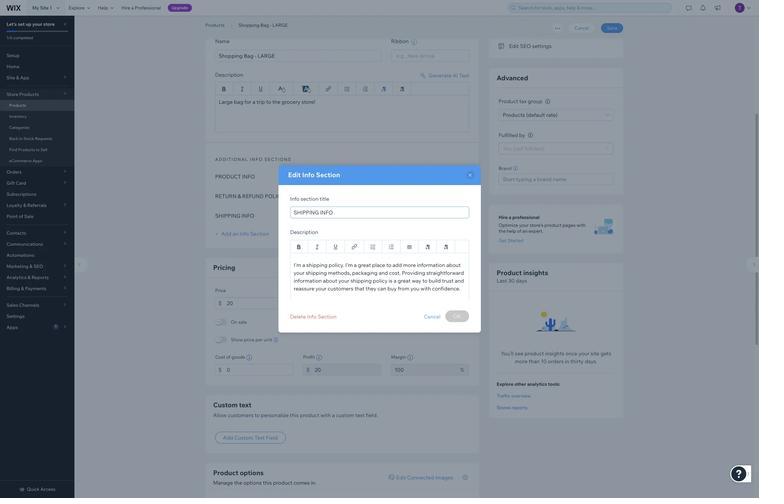 Task type: describe. For each thing, give the bounding box(es) containing it.
packaging
[[352, 270, 378, 276]]

thirty
[[571, 359, 584, 365]]

insights inside the you'll see product insights once your site gets more than 10 orders in thirty days.
[[546, 351, 565, 357]]

your down methods,
[[339, 278, 350, 284]]

1 horizontal spatial description
[[290, 229, 318, 236]]

automations link
[[0, 250, 74, 261]]

you'll
[[501, 351, 514, 357]]

the for help
[[499, 229, 506, 234]]

started
[[508, 238, 524, 244]]

info tooltip image for cost of goods
[[246, 355, 252, 361]]

traffic overview
[[497, 394, 531, 399]]

help
[[507, 229, 516, 234]]

store products button
[[0, 89, 74, 100]]

ecommerce apps
[[9, 158, 42, 163]]

product for options
[[213, 469, 239, 477]]

info inside delete info section button
[[307, 314, 317, 320]]

days.
[[585, 359, 598, 365]]

way
[[412, 278, 422, 284]]

you
[[503, 146, 512, 152]]

store's
[[530, 223, 544, 229]]

product inside optimize your store's product pages with the help of an expert.
[[545, 223, 562, 229]]

return & refund policy
[[215, 193, 284, 199]]

1 horizontal spatial information
[[417, 262, 446, 269]]

product options manage the options this product comes in.
[[213, 469, 317, 486]]

12" x 8" bag  cotton  natural flavors
[[307, 173, 391, 180]]

edit for edit info section
[[288, 171, 301, 179]]

site
[[591, 351, 600, 357]]

product inside product options manage the options this product comes in.
[[273, 480, 293, 486]]

refunds
[[316, 193, 341, 199]]

stores reports
[[497, 405, 528, 411]]

product for insights
[[497, 269, 522, 277]]

that
[[355, 286, 365, 292]]

text for ai
[[459, 72, 470, 79]]

cost.
[[389, 270, 401, 276]]

hire for hire a professional
[[121, 5, 130, 11]]

product
[[215, 173, 241, 180]]

expert.
[[529, 229, 544, 234]]

than
[[529, 359, 540, 365]]

0 horizontal spatial text
[[239, 401, 252, 409]]

seo settings image
[[499, 43, 506, 49]]

a right is
[[394, 278, 397, 284]]

0 horizontal spatial an
[[233, 231, 239, 237]]

settings
[[7, 314, 25, 320]]

custom inside 'custom text allow customers to personalize this product with a custom text field.'
[[213, 401, 238, 409]]

hire for hire a professional
[[499, 215, 508, 221]]

false text field
[[215, 95, 470, 132]]

policy
[[373, 278, 388, 284]]

your up reassure
[[294, 270, 305, 276]]

large
[[273, 22, 288, 28]]

0 vertical spatial about
[[447, 262, 461, 269]]

the for grocery
[[273, 99, 281, 105]]

to inside sidebar element
[[36, 147, 40, 152]]

cancel for the leftmost cancel button
[[424, 314, 441, 320]]

point
[[7, 214, 18, 220]]

1
[[50, 5, 52, 11]]

my site 1
[[32, 5, 52, 11]]

refund
[[242, 193, 264, 199]]

no refunds
[[307, 193, 341, 199]]

$ down cost
[[219, 367, 222, 373]]

completed
[[13, 35, 33, 40]]

section for edit info section
[[316, 171, 340, 179]]

settings
[[532, 43, 552, 49]]

Search for tools, apps, help & more... field
[[517, 3, 670, 12]]

see
[[515, 351, 524, 357]]

from
[[398, 286, 410, 292]]

in.
[[311, 480, 317, 486]]

1/6 completed
[[7, 35, 33, 40]]

price
[[244, 337, 255, 343]]

store products
[[7, 91, 39, 97]]

in inside sidebar element
[[19, 136, 23, 141]]

straightforward
[[427, 270, 464, 276]]

overview
[[512, 394, 531, 399]]

product inside 'custom text allow customers to personalize this product with a custom text field.'
[[300, 412, 320, 419]]

description inside "form"
[[215, 71, 243, 78]]

section
[[301, 196, 319, 202]]

advanced
[[497, 74, 529, 82]]

my
[[32, 5, 39, 11]]

promote coupon image
[[499, 17, 506, 23]]

by
[[520, 132, 526, 139]]

store
[[7, 91, 18, 97]]

edit for edit connected images
[[397, 475, 406, 481]]

info tooltip image right group
[[546, 99, 551, 104]]

explore for explore other analytics tools:
[[497, 382, 514, 388]]

site
[[40, 5, 49, 11]]

flavors
[[374, 173, 391, 180]]

setup
[[7, 53, 20, 58]]

e.g., Tech Specs text field
[[290, 207, 469, 219]]

info left section
[[290, 196, 300, 202]]

shopping
[[239, 22, 260, 28]]

10
[[541, 359, 547, 365]]

1 i'm from the left
[[294, 262, 301, 269]]

requests
[[35, 136, 52, 141]]

cancel for the top cancel button
[[575, 25, 590, 31]]

basic
[[215, 21, 231, 26]]

info tooltip image for fulfilled by
[[528, 133, 533, 138]]

grocery
[[282, 99, 301, 105]]

2 i'm from the left
[[346, 262, 353, 269]]

inventory
[[9, 114, 27, 119]]

promote this product
[[509, 30, 561, 36]]

connected
[[407, 475, 434, 481]]

x
[[315, 173, 318, 180]]

with inside i'm a shipping policy. i'm a great place to add more information about your shipping methods, packaging and cost. providing straightforward information about your shipping policy is a great way to build trust and reassure your customers that they can buy from you with confidence.
[[421, 286, 431, 292]]

with inside 'custom text allow customers to personalize this product with a custom text field.'
[[321, 412, 331, 419]]

info for product info
[[242, 173, 255, 180]]

a up the optimize at the right top
[[509, 215, 512, 221]]

of inside optimize your store's product pages with the help of an expert.
[[517, 229, 522, 234]]

your inside sidebar element
[[32, 21, 42, 27]]

days
[[516, 278, 527, 284]]

info tooltip image
[[316, 355, 322, 361]]

a up reassure
[[303, 262, 305, 269]]

a up packaging at the bottom left
[[354, 262, 357, 269]]

8"
[[319, 173, 324, 180]]

traffic overview link
[[497, 394, 616, 399]]

more inside the you'll see product insights once your site gets more than 10 orders in thirty days.
[[515, 359, 528, 365]]

edit connected images
[[397, 475, 454, 481]]

create
[[509, 16, 526, 23]]

info for additional
[[250, 157, 263, 162]]

let's set up your store
[[7, 21, 55, 27]]

false text field
[[290, 253, 469, 301]]

reports
[[512, 405, 528, 411]]

store
[[43, 21, 55, 27]]

product inside the you'll see product insights once your site gets more than 10 orders in thirty days.
[[525, 351, 544, 357]]

info for shipping info
[[242, 213, 255, 219]]

once
[[566, 351, 578, 357]]

help
[[98, 5, 108, 11]]

product tax group
[[499, 98, 544, 105]]

of for goods
[[226, 354, 231, 360]]

edit for edit seo settings
[[509, 43, 519, 49]]

promote
[[509, 30, 530, 36]]

1 vertical spatial products link
[[0, 100, 74, 111]]

a right for
[[253, 99, 256, 105]]

traffic
[[497, 394, 511, 399]]

let's
[[7, 21, 17, 27]]

0 vertical spatial products link
[[202, 22, 228, 28]]

your inside the you'll see product insights once your site gets more than 10 orders in thirty days.
[[579, 351, 590, 357]]

products inside dropdown button
[[19, 91, 39, 97]]

0 vertical spatial great
[[358, 262, 371, 269]]

on sale
[[231, 319, 247, 325]]

tools:
[[548, 382, 561, 388]]

edit seo settings button
[[499, 41, 552, 51]]

more inside i'm a shipping policy. i'm a great place to add more information about your shipping methods, packaging and cost. providing straightforward information about your shipping policy is a great way to build trust and reassure your customers that they can buy from you with confidence.
[[403, 262, 416, 269]]

sale
[[239, 319, 247, 325]]

home link
[[0, 61, 74, 72]]

30
[[509, 278, 515, 284]]

edit seo settings
[[509, 43, 552, 49]]

(default
[[527, 112, 545, 118]]

form containing advanced
[[71, 0, 760, 499]]

$ for %
[[307, 367, 310, 373]]

add custom text field
[[223, 435, 278, 441]]

add an info section
[[220, 231, 269, 237]]

an inside optimize your store's product pages with the help of an expert.
[[523, 229, 528, 234]]

last
[[497, 278, 507, 284]]



Task type: locate. For each thing, give the bounding box(es) containing it.
cancel down "search for tools, apps, help & more..." field
[[575, 25, 590, 31]]

hire inside hire a professional link
[[121, 5, 130, 11]]

0 vertical spatial cancel button
[[569, 23, 595, 33]]

None text field
[[227, 364, 294, 376], [315, 364, 382, 376], [391, 364, 457, 376], [227, 364, 294, 376], [315, 364, 382, 376], [391, 364, 457, 376]]

0 vertical spatial with
[[577, 223, 586, 229]]

seo
[[520, 43, 531, 49]]

section for delete info section
[[318, 314, 337, 320]]

1 vertical spatial with
[[421, 286, 431, 292]]

with left custom
[[321, 412, 331, 419]]

of right help
[[517, 229, 522, 234]]

2 vertical spatial shipping
[[351, 278, 372, 284]]

to left add
[[387, 262, 392, 269]]

return
[[215, 193, 237, 199]]

0 vertical spatial the
[[273, 99, 281, 105]]

$
[[219, 300, 222, 307], [219, 367, 222, 373], [307, 367, 310, 373]]

your down professional
[[519, 223, 529, 229]]

2 horizontal spatial with
[[577, 223, 586, 229]]

pages
[[563, 223, 576, 229]]

0 horizontal spatial information
[[294, 278, 322, 284]]

explore
[[69, 5, 85, 11], [497, 382, 514, 388]]

additional info sections
[[215, 157, 292, 162]]

categories link
[[0, 122, 74, 133]]

you
[[411, 286, 420, 292]]

in inside the you'll see product insights once your site gets more than 10 orders in thirty days.
[[565, 359, 570, 365]]

price
[[215, 288, 226, 294]]

0 vertical spatial custom
[[213, 401, 238, 409]]

text
[[239, 401, 252, 409], [356, 412, 365, 419]]

2 horizontal spatial of
[[517, 229, 522, 234]]

about
[[447, 262, 461, 269], [323, 278, 338, 284]]

this inside product options manage the options this product comes in.
[[263, 480, 272, 486]]

products down product tax group
[[503, 112, 525, 118]]

0 vertical spatial in
[[19, 136, 23, 141]]

title
[[320, 196, 329, 202]]

delete
[[290, 314, 306, 320]]

and right trust
[[455, 278, 464, 284]]

info
[[302, 171, 315, 179], [290, 196, 300, 202], [240, 231, 249, 237], [307, 314, 317, 320]]

professional
[[135, 5, 161, 11]]

0 vertical spatial shipping
[[307, 262, 328, 269]]

edit left 12"
[[288, 171, 301, 179]]

your up thirty
[[579, 351, 590, 357]]

product inside product options manage the options this product comes in.
[[213, 469, 239, 477]]

an
[[523, 229, 528, 234], [233, 231, 239, 237]]

this inside 'custom text allow customers to personalize this product with a custom text field.'
[[290, 412, 299, 419]]

0 vertical spatial explore
[[69, 5, 85, 11]]

explore up traffic
[[497, 382, 514, 388]]

to left sell
[[36, 147, 40, 152]]

unit
[[264, 337, 272, 343]]

to right way
[[423, 278, 428, 284]]

the inside product options manage the options this product comes in.
[[234, 480, 242, 486]]

0 horizontal spatial i'm
[[294, 262, 301, 269]]

1 vertical spatial of
[[517, 229, 522, 234]]

reassure
[[294, 286, 315, 292]]

None text field
[[227, 297, 294, 309]]

info up add an info section
[[242, 213, 255, 219]]

info down additional info sections
[[242, 173, 255, 180]]

1 vertical spatial the
[[499, 229, 506, 234]]

info right delete
[[307, 314, 317, 320]]

info tooltip image right by
[[528, 133, 533, 138]]

1 horizontal spatial of
[[226, 354, 231, 360]]

in right back
[[19, 136, 23, 141]]

1 horizontal spatial products link
[[202, 22, 228, 28]]

1 vertical spatial explore
[[497, 382, 514, 388]]

great up from
[[398, 278, 411, 284]]

1 vertical spatial section
[[250, 231, 269, 237]]

0 horizontal spatial customers
[[228, 412, 254, 419]]

0 vertical spatial text
[[239, 401, 252, 409]]

to
[[266, 99, 271, 105], [36, 147, 40, 152], [387, 262, 392, 269], [423, 278, 428, 284], [255, 412, 260, 419]]

2 horizontal spatial this
[[532, 30, 541, 36]]

edit left seo
[[509, 43, 519, 49]]

0 vertical spatial section
[[316, 171, 340, 179]]

0 vertical spatial info
[[242, 173, 255, 180]]

info tooltip image right margin
[[408, 355, 414, 361]]

group
[[528, 98, 543, 105]]

an down shipping info
[[233, 231, 239, 237]]

0 vertical spatial insights
[[524, 269, 549, 277]]

create coupon button
[[499, 15, 545, 24]]

hire a professional
[[499, 215, 540, 221]]

optimize
[[499, 223, 518, 229]]

per
[[256, 337, 263, 343]]

more up providing
[[403, 262, 416, 269]]

text left 'field'
[[255, 435, 265, 441]]

i'm up methods,
[[346, 262, 353, 269]]

0 horizontal spatial info
[[233, 21, 246, 26]]

product up manage
[[213, 469, 239, 477]]

edit inside edit connected images button
[[397, 475, 406, 481]]

they
[[366, 286, 377, 292]]

find
[[9, 147, 17, 152]]

add
[[393, 262, 402, 269]]

product inside product insights last 30 days
[[497, 269, 522, 277]]

is
[[389, 278, 393, 284]]

product up 30
[[497, 269, 522, 277]]

1 vertical spatial add
[[223, 435, 233, 441]]

0 vertical spatial product
[[499, 98, 519, 105]]

cancel left the ok button
[[424, 314, 441, 320]]

edit inside "edit seo settings" button
[[509, 43, 519, 49]]

text right ai
[[459, 72, 470, 79]]

section inside button
[[318, 314, 337, 320]]

0 vertical spatial information
[[417, 262, 446, 269]]

ecommerce apps link
[[0, 156, 74, 167]]

show price per unit
[[231, 337, 272, 343]]

a left custom
[[332, 412, 335, 419]]

0 horizontal spatial this
[[263, 480, 272, 486]]

quick access
[[27, 487, 55, 493]]

in down the once
[[565, 359, 570, 365]]

bag
[[261, 22, 269, 28]]

add down allow
[[223, 435, 233, 441]]

1 horizontal spatial cancel button
[[569, 23, 595, 33]]

1 vertical spatial info
[[242, 213, 255, 219]]

can
[[378, 286, 387, 292]]

products link up name
[[202, 22, 228, 28]]

with right you
[[421, 286, 431, 292]]

information up reassure
[[294, 278, 322, 284]]

your right up
[[32, 21, 42, 27]]

2 vertical spatial the
[[234, 480, 242, 486]]

options
[[240, 469, 264, 477], [244, 480, 262, 486]]

custom up allow
[[213, 401, 238, 409]]

info
[[242, 173, 255, 180], [242, 213, 255, 219]]

shipping up that on the left bottom of the page
[[351, 278, 372, 284]]

$ down price
[[219, 300, 222, 307]]

cancel
[[575, 25, 590, 31], [424, 314, 441, 320]]

delete info section
[[290, 314, 337, 320]]

product for tax
[[499, 98, 519, 105]]

$ for on sale
[[219, 300, 222, 307]]

1 vertical spatial text
[[255, 435, 265, 441]]

a inside 'custom text allow customers to personalize this product with a custom text field.'
[[332, 412, 335, 419]]

stores
[[497, 405, 511, 411]]

with right pages
[[577, 223, 586, 229]]

0 vertical spatial text
[[459, 72, 470, 79]]

get started link
[[499, 238, 524, 244]]

shipping left policy.
[[307, 262, 328, 269]]

text inside 'button'
[[459, 72, 470, 79]]

1 horizontal spatial explore
[[497, 382, 514, 388]]

generate ai text button
[[419, 71, 470, 79]]

generate ai text
[[429, 72, 470, 79]]

add inside button
[[223, 435, 233, 441]]

1 horizontal spatial edit
[[397, 475, 406, 481]]

a left professional
[[131, 5, 134, 11]]

2 vertical spatial with
[[321, 412, 331, 419]]

personalize
[[261, 412, 289, 419]]

the right manage
[[234, 480, 242, 486]]

back
[[9, 136, 18, 141]]

back in stock requests
[[9, 136, 52, 141]]

2 vertical spatial this
[[263, 480, 272, 486]]

shipping up reassure
[[306, 270, 327, 276]]

2 vertical spatial section
[[318, 314, 337, 320]]

cancel button down "search for tools, apps, help & more..." field
[[569, 23, 595, 33]]

customers inside 'custom text allow customers to personalize this product with a custom text field.'
[[228, 412, 254, 419]]

ribbon
[[391, 38, 410, 45]]

product left the tax
[[499, 98, 519, 105]]

1 horizontal spatial great
[[398, 278, 411, 284]]

product inside button
[[542, 30, 561, 36]]

custom left 'field'
[[234, 435, 254, 441]]

products (default rate)
[[503, 112, 558, 118]]

1 horizontal spatial with
[[421, 286, 431, 292]]

the inside text field
[[273, 99, 281, 105]]

explore right 1
[[69, 5, 85, 11]]

place
[[372, 262, 385, 269]]

1 vertical spatial cancel button
[[424, 311, 441, 323]]

hire right help button
[[121, 5, 130, 11]]

information up build
[[417, 262, 446, 269]]

to right the trip
[[266, 99, 271, 105]]

save button
[[602, 23, 624, 33]]

custom text allow customers to personalize this product with a custom text field.
[[213, 401, 378, 419]]

%
[[461, 367, 465, 373]]

0 vertical spatial cancel
[[575, 25, 590, 31]]

about down methods,
[[323, 278, 338, 284]]

0 vertical spatial description
[[215, 71, 243, 78]]

1 horizontal spatial this
[[290, 412, 299, 419]]

show
[[231, 337, 243, 343]]

of inside point of sale link
[[19, 214, 23, 220]]

1 horizontal spatial and
[[455, 278, 464, 284]]

info right basic
[[233, 21, 246, 26]]

text inside button
[[255, 435, 265, 441]]

2 vertical spatial product
[[213, 469, 239, 477]]

products up ecommerce apps at top
[[18, 147, 35, 152]]

orders
[[548, 359, 564, 365]]

$ down profit
[[307, 367, 310, 373]]

cost of goods
[[215, 354, 245, 360]]

buy
[[388, 286, 397, 292]]

and up policy
[[379, 270, 388, 276]]

delete info section button
[[290, 311, 337, 323]]

0 horizontal spatial in
[[19, 136, 23, 141]]

info tooltip image
[[546, 99, 551, 104], [528, 133, 533, 138], [246, 355, 252, 361], [408, 355, 414, 361]]

1 vertical spatial edit
[[288, 171, 301, 179]]

of
[[19, 214, 23, 220], [517, 229, 522, 234], [226, 354, 231, 360]]

0 horizontal spatial about
[[323, 278, 338, 284]]

0 vertical spatial and
[[379, 270, 388, 276]]

field
[[266, 435, 278, 441]]

brand
[[499, 166, 512, 172]]

1 vertical spatial options
[[244, 480, 262, 486]]

2 vertical spatial edit
[[397, 475, 406, 481]]

info for basic
[[233, 21, 246, 26]]

edit right edit option link icon
[[397, 475, 406, 481]]

1 vertical spatial and
[[455, 278, 464, 284]]

your inside optimize your store's product pages with the help of an expert.
[[519, 223, 529, 229]]

with inside optimize your store's product pages with the help of an expert.
[[577, 223, 586, 229]]

set
[[18, 21, 25, 27]]

edit option link image
[[389, 475, 395, 481]]

text for custom
[[255, 435, 265, 441]]

explore for explore
[[69, 5, 85, 11]]

add down shipping at the left top of the page
[[221, 231, 232, 237]]

custom inside button
[[234, 435, 254, 441]]

1 vertical spatial in
[[565, 359, 570, 365]]

stores reports link
[[497, 405, 616, 411]]

0 vertical spatial of
[[19, 214, 23, 220]]

the left help
[[499, 229, 506, 234]]

add for add custom text field
[[223, 435, 233, 441]]

0 horizontal spatial more
[[403, 262, 416, 269]]

build
[[429, 278, 441, 284]]

customers inside i'm a shipping policy. i'm a great place to add more information about your shipping methods, packaging and cost. providing straightforward information about your shipping policy is a great way to build trust and reassure your customers that they can buy from you with confidence.
[[328, 286, 354, 292]]

to inside 'custom text allow customers to personalize this product with a custom text field.'
[[255, 412, 260, 419]]

0 vertical spatial info
[[233, 21, 246, 26]]

to left personalize at the left of page
[[255, 412, 260, 419]]

1 vertical spatial more
[[515, 359, 528, 365]]

info left x
[[302, 171, 315, 179]]

insights up days
[[524, 269, 549, 277]]

insights inside product insights last 30 days
[[524, 269, 549, 277]]

your right reassure
[[316, 286, 327, 292]]

the
[[273, 99, 281, 105], [499, 229, 506, 234], [234, 480, 242, 486]]

Add a product name text field
[[215, 50, 382, 62]]

basic info
[[215, 21, 246, 26]]

edit connected images button
[[386, 472, 457, 484]]

additional
[[215, 157, 248, 162]]

1 horizontal spatial an
[[523, 229, 528, 234]]

1 horizontal spatial cancel
[[575, 25, 590, 31]]

1 horizontal spatial i'm
[[346, 262, 353, 269]]

0 horizontal spatial and
[[379, 270, 388, 276]]

ecommerce
[[9, 158, 32, 163]]

great
[[358, 262, 371, 269], [398, 278, 411, 284]]

1 vertical spatial great
[[398, 278, 411, 284]]

0 horizontal spatial hire
[[121, 5, 130, 11]]

1 vertical spatial text
[[356, 412, 365, 419]]

of left sale
[[19, 214, 23, 220]]

of right cost
[[226, 354, 231, 360]]

cancel button left the ok button
[[424, 311, 441, 323]]

form
[[71, 0, 760, 499]]

an left expert. on the right top of the page
[[523, 229, 528, 234]]

cancel inside button
[[575, 25, 590, 31]]

info tooltip image right goods
[[246, 355, 252, 361]]

1 horizontal spatial hire
[[499, 215, 508, 221]]

hire up the optimize at the right top
[[499, 215, 508, 221]]

0 horizontal spatial cancel button
[[424, 311, 441, 323]]

1 vertical spatial product
[[497, 269, 522, 277]]

1 vertical spatial shipping
[[306, 270, 327, 276]]

1 vertical spatial this
[[290, 412, 299, 419]]

the left grocery
[[273, 99, 281, 105]]

1 horizontal spatial the
[[273, 99, 281, 105]]

find products to sell
[[9, 147, 47, 152]]

1 vertical spatial custom
[[234, 435, 254, 441]]

0 vertical spatial more
[[403, 262, 416, 269]]

0 horizontal spatial text
[[255, 435, 265, 441]]

of for sale
[[19, 214, 23, 220]]

more down see
[[515, 359, 528, 365]]

products right store
[[19, 91, 39, 97]]

customers right allow
[[228, 412, 254, 419]]

0 horizontal spatial of
[[19, 214, 23, 220]]

hire inside "form"
[[499, 215, 508, 221]]

to inside text field
[[266, 99, 271, 105]]

1 horizontal spatial text
[[459, 72, 470, 79]]

products up inventory on the left of the page
[[9, 103, 26, 108]]

this inside button
[[532, 30, 541, 36]]

2 horizontal spatial edit
[[509, 43, 519, 49]]

0 horizontal spatial edit
[[288, 171, 301, 179]]

about up straightforward
[[447, 262, 461, 269]]

the inside optimize your store's product pages with the help of an expert.
[[499, 229, 506, 234]]

ok
[[454, 313, 461, 320]]

1 vertical spatial cancel
[[424, 314, 441, 320]]

great up packaging at the bottom left
[[358, 262, 371, 269]]

fulfilled by
[[499, 132, 526, 139]]

Select box search field
[[397, 50, 464, 61]]

1 horizontal spatial more
[[515, 359, 528, 365]]

insights up orders
[[546, 351, 565, 357]]

methods,
[[328, 270, 351, 276]]

1 horizontal spatial text
[[356, 412, 365, 419]]

info left sections
[[250, 157, 263, 162]]

0 horizontal spatial with
[[321, 412, 331, 419]]

fulfilled)
[[525, 146, 545, 152]]

0 vertical spatial customers
[[328, 286, 354, 292]]

products up name
[[206, 22, 225, 28]]

large bag for a trip to the grocery store!
[[219, 99, 316, 105]]

info down shipping info
[[240, 231, 249, 237]]

edit
[[509, 43, 519, 49], [288, 171, 301, 179], [397, 475, 406, 481]]

products link down store products
[[0, 100, 74, 111]]

0 vertical spatial options
[[240, 469, 264, 477]]

Start typing a brand name field
[[501, 174, 612, 185]]

find products to sell link
[[0, 144, 74, 156]]

0 horizontal spatial description
[[215, 71, 243, 78]]

info tooltip image for margin
[[408, 355, 414, 361]]

1 vertical spatial customers
[[228, 412, 254, 419]]

1 horizontal spatial info
[[250, 157, 263, 162]]

automations
[[7, 253, 34, 258]]

i'm up reassure
[[294, 262, 301, 269]]

text
[[459, 72, 470, 79], [255, 435, 265, 441]]

0 horizontal spatial the
[[234, 480, 242, 486]]

with
[[577, 223, 586, 229], [421, 286, 431, 292], [321, 412, 331, 419]]

1 vertical spatial info
[[250, 157, 263, 162]]

custom
[[336, 412, 355, 419]]

get
[[499, 238, 507, 244]]

sidebar element
[[0, 16, 74, 499]]

add for add an info section
[[221, 231, 232, 237]]

customers down methods,
[[328, 286, 354, 292]]

0 horizontal spatial products link
[[0, 100, 74, 111]]

more
[[403, 262, 416, 269], [515, 359, 528, 365]]

up
[[26, 21, 31, 27]]



Task type: vqa. For each thing, say whether or not it's contained in the screenshot.
Groups
no



